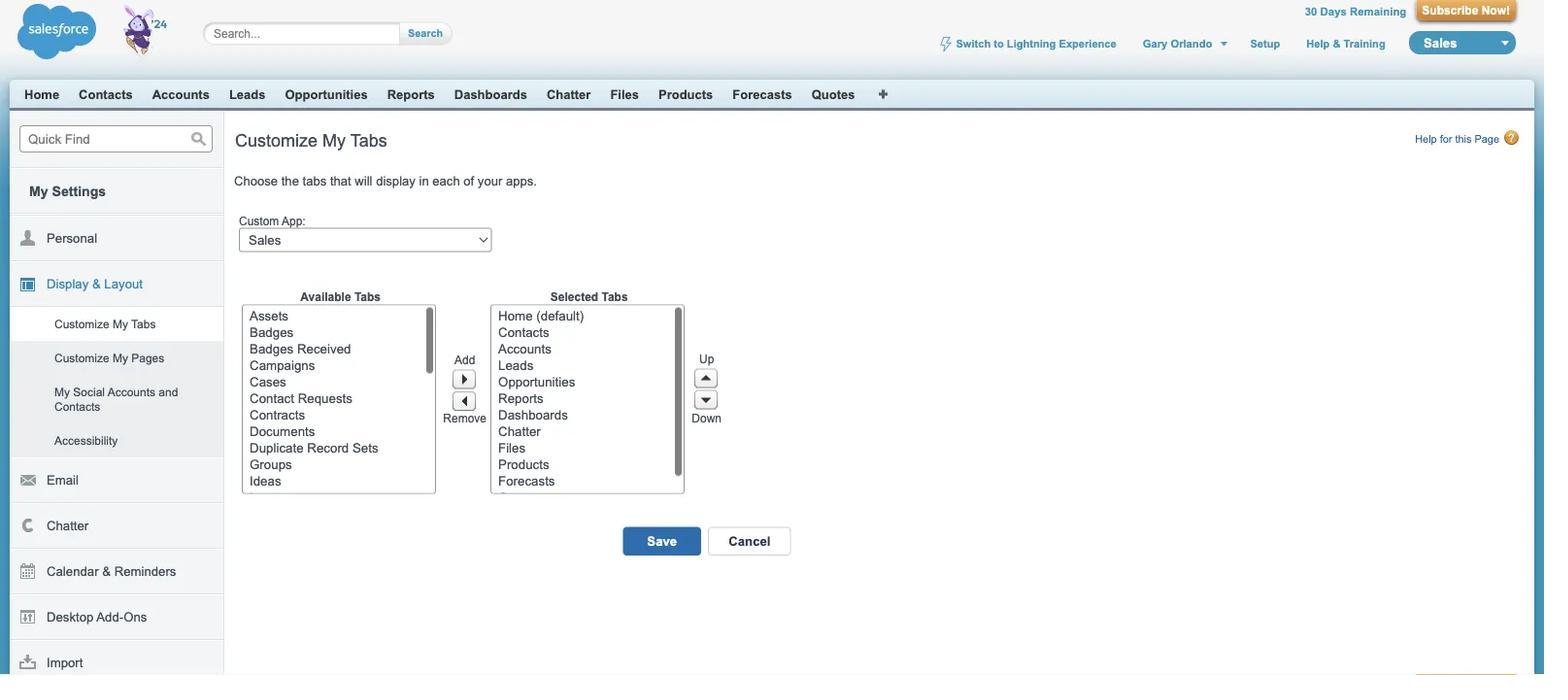 Task type: vqa. For each thing, say whether or not it's contained in the screenshot.
"Use"
no



Task type: describe. For each thing, give the bounding box(es) containing it.
my left settings
[[29, 183, 48, 199]]

gary
[[1143, 37, 1168, 50]]

contacts inside the my social accounts and contacts
[[54, 400, 100, 413]]

help & training link
[[1305, 37, 1388, 50]]

custom
[[239, 214, 279, 227]]

that
[[330, 174, 351, 188]]

email link
[[10, 458, 223, 503]]

calendar & reminders link
[[10, 549, 223, 594]]

reports link
[[387, 87, 435, 102]]

help for help & training
[[1307, 37, 1330, 50]]

my up customize my pages link
[[113, 317, 128, 330]]

available tabs
[[300, 290, 381, 303]]

available
[[300, 290, 351, 303]]

tabs up 'will'
[[350, 130, 387, 150]]

opportunities link
[[285, 87, 368, 102]]

30
[[1305, 5, 1318, 18]]

lightning
[[1007, 37, 1056, 50]]

tabs up "pages"
[[131, 317, 156, 330]]

choose the tabs that will display in each of your apps.
[[234, 174, 537, 188]]

days
[[1321, 5, 1347, 18]]

1 vertical spatial customize my tabs
[[54, 317, 156, 330]]

desktop add-ons link
[[10, 594, 223, 640]]

switch to lightning experience
[[956, 37, 1117, 50]]

for
[[1440, 133, 1453, 145]]

custom app:
[[239, 214, 306, 227]]

customize for customize my tabs link
[[54, 351, 109, 364]]

my up "that"
[[323, 130, 346, 150]]

desktop
[[47, 610, 94, 625]]

files
[[610, 87, 639, 102]]

remaining
[[1350, 5, 1407, 18]]

personal
[[47, 231, 97, 246]]

up
[[699, 352, 714, 366]]

your
[[478, 174, 502, 188]]

tabs
[[303, 174, 327, 188]]

page
[[1475, 133, 1500, 145]]

help for this page link
[[1415, 130, 1520, 146]]

0 vertical spatial customize
[[235, 130, 318, 150]]

gary orlando
[[1143, 37, 1213, 50]]

forecasts
[[733, 87, 792, 102]]

of
[[464, 174, 474, 188]]

selected
[[551, 290, 598, 303]]

Search... text field
[[214, 26, 381, 41]]

personal link
[[10, 216, 223, 261]]

app:
[[282, 214, 306, 227]]

setup
[[1251, 37, 1281, 50]]

switch to lightning experience link
[[938, 37, 1119, 52]]

Quick Find text field
[[19, 125, 213, 153]]

training
[[1344, 37, 1386, 50]]

& for calendar
[[102, 564, 111, 579]]

salesforce.com image
[[13, 0, 183, 63]]

customize my pages
[[54, 351, 164, 364]]

customize for 'display & layout' link
[[54, 317, 109, 330]]

contacts link
[[79, 87, 133, 102]]

dashboards
[[454, 87, 527, 102]]

30 days remaining
[[1305, 5, 1407, 18]]

files link
[[610, 87, 639, 102]]

down image
[[695, 390, 718, 410]]

accounts inside the my social accounts and contacts
[[107, 385, 155, 398]]

dashboards link
[[454, 87, 527, 102]]

1 vertical spatial chatter link
[[10, 503, 223, 549]]

help for this page
[[1415, 133, 1500, 145]]

social
[[73, 385, 105, 398]]

sales
[[1424, 35, 1458, 50]]

experience
[[1059, 37, 1117, 50]]

1 horizontal spatial customize my tabs
[[235, 130, 387, 150]]

display & layout link
[[10, 261, 223, 307]]

each
[[433, 174, 460, 188]]

& for help
[[1333, 37, 1341, 50]]

quotes link
[[812, 87, 855, 102]]

display
[[376, 174, 416, 188]]

display
[[47, 277, 89, 291]]

in
[[419, 174, 429, 188]]

products
[[659, 87, 713, 102]]



Task type: locate. For each thing, give the bounding box(es) containing it.
pages
[[131, 351, 164, 364]]

customize up 'social' on the bottom
[[54, 351, 109, 364]]

leads
[[229, 87, 266, 102]]

remove
[[443, 412, 487, 425]]

add-
[[96, 610, 124, 625]]

None submit
[[623, 527, 701, 556], [708, 527, 791, 556], [623, 527, 701, 556], [708, 527, 791, 556]]

0 horizontal spatial customize my tabs
[[54, 317, 156, 330]]

2 vertical spatial customize
[[54, 351, 109, 364]]

0 vertical spatial accounts
[[152, 87, 210, 102]]

customize down display & layout
[[54, 317, 109, 330]]

my social accounts and contacts
[[54, 385, 178, 413]]

0 horizontal spatial &
[[92, 277, 101, 291]]

2 vertical spatial &
[[102, 564, 111, 579]]

opportunities
[[285, 87, 368, 102]]

up image
[[695, 368, 718, 388]]

leads link
[[229, 87, 266, 102]]

1 vertical spatial accounts
[[107, 385, 155, 398]]

help
[[1307, 37, 1330, 50], [1415, 133, 1437, 145]]

down
[[692, 412, 722, 425]]

my inside the my social accounts and contacts
[[54, 385, 70, 398]]

accessibility
[[54, 434, 118, 447]]

calendar
[[47, 564, 99, 579]]

accounts left leads link at left
[[152, 87, 210, 102]]

display & layout
[[47, 277, 143, 291]]

remove image
[[453, 391, 476, 411]]

my left "pages"
[[113, 351, 128, 364]]

0 vertical spatial chatter
[[547, 87, 591, 102]]

accounts
[[152, 87, 210, 102], [107, 385, 155, 398]]

contacts down 'social' on the bottom
[[54, 400, 100, 413]]

setup link
[[1249, 37, 1282, 50]]

0 vertical spatial customize my tabs
[[235, 130, 387, 150]]

my settings
[[29, 183, 106, 199]]

help for help for this page
[[1415, 133, 1437, 145]]

accounts down customize my pages link
[[107, 385, 155, 398]]

& left the training
[[1333, 37, 1341, 50]]

1 horizontal spatial &
[[102, 564, 111, 579]]

1 vertical spatial customize
[[54, 317, 109, 330]]

1 horizontal spatial help
[[1415, 133, 1437, 145]]

add
[[455, 354, 475, 367]]

my social accounts and contacts link
[[10, 375, 223, 424]]

forecasts link
[[733, 87, 792, 102]]

& inside 'display & layout' link
[[92, 277, 101, 291]]

tabs right available
[[354, 290, 381, 303]]

& right calendar
[[102, 564, 111, 579]]

1 horizontal spatial chatter link
[[547, 87, 591, 102]]

orlando
[[1171, 37, 1213, 50]]

this
[[1456, 133, 1472, 145]]

home link
[[24, 87, 59, 102]]

2 horizontal spatial &
[[1333, 37, 1341, 50]]

0 horizontal spatial help
[[1307, 37, 1330, 50]]

customize my pages link
[[10, 341, 223, 375]]

1 vertical spatial help
[[1415, 133, 1437, 145]]

home
[[24, 87, 59, 102]]

customize
[[235, 130, 318, 150], [54, 317, 109, 330], [54, 351, 109, 364]]

accounts link
[[152, 87, 210, 102]]

contacts up the quick find text box
[[79, 87, 133, 102]]

will
[[355, 174, 373, 188]]

0 vertical spatial help
[[1307, 37, 1330, 50]]

0 vertical spatial &
[[1333, 37, 1341, 50]]

reports
[[387, 87, 435, 102]]

all tabs image
[[878, 87, 890, 99]]

customize my tabs up tabs on the left of the page
[[235, 130, 387, 150]]

customize up the
[[235, 130, 318, 150]]

30 days remaining link
[[1305, 5, 1407, 18]]

my left 'social' on the bottom
[[54, 385, 70, 398]]

chatter left files
[[547, 87, 591, 102]]

help down 30
[[1307, 37, 1330, 50]]

desktop add-ons
[[47, 610, 147, 625]]

& left 'layout'
[[92, 277, 101, 291]]

customize my tabs
[[235, 130, 387, 150], [54, 317, 156, 330]]

0 vertical spatial chatter link
[[547, 87, 591, 102]]

customize my tabs link
[[10, 307, 223, 341]]

products link
[[659, 87, 713, 102]]

import
[[47, 656, 83, 670]]

1 vertical spatial chatter
[[47, 519, 89, 533]]

0 horizontal spatial chatter link
[[10, 503, 223, 549]]

1 vertical spatial contacts
[[54, 400, 100, 413]]

tabs right the selected at the top left of the page
[[602, 290, 628, 303]]

to
[[994, 37, 1004, 50]]

contacts
[[79, 87, 133, 102], [54, 400, 100, 413]]

&
[[1333, 37, 1341, 50], [92, 277, 101, 291], [102, 564, 111, 579]]

my settings link
[[10, 169, 223, 213]]

import link
[[10, 640, 223, 675]]

tabs
[[350, 130, 387, 150], [354, 290, 381, 303], [602, 290, 628, 303], [131, 317, 156, 330]]

chatter link left files
[[547, 87, 591, 102]]

help & training
[[1307, 37, 1386, 50]]

accessibility link
[[10, 424, 223, 458]]

calendar & reminders
[[47, 564, 176, 579]]

0 horizontal spatial chatter
[[47, 519, 89, 533]]

& inside calendar & reminders link
[[102, 564, 111, 579]]

chatter
[[547, 87, 591, 102], [47, 519, 89, 533]]

0 vertical spatial contacts
[[79, 87, 133, 102]]

1 vertical spatial &
[[92, 277, 101, 291]]

ons
[[124, 610, 147, 625]]

settings
[[52, 183, 106, 199]]

help left for
[[1415, 133, 1437, 145]]

apps.
[[506, 174, 537, 188]]

chatter link up calendar & reminders
[[10, 503, 223, 549]]

my
[[323, 130, 346, 150], [29, 183, 48, 199], [113, 317, 128, 330], [113, 351, 128, 364], [54, 385, 70, 398]]

& for display
[[92, 277, 101, 291]]

add image
[[453, 370, 476, 389]]

switch
[[956, 37, 991, 50]]

and
[[159, 385, 178, 398]]

None button
[[1417, 0, 1516, 20], [400, 22, 443, 45], [1417, 0, 1516, 20], [400, 22, 443, 45]]

quotes
[[812, 87, 855, 102]]

chatter up calendar
[[47, 519, 89, 533]]

layout
[[104, 277, 143, 291]]

selected tabs
[[551, 290, 628, 303]]

1 horizontal spatial chatter
[[547, 87, 591, 102]]

customize my tabs up customize my pages
[[54, 317, 156, 330]]

choose
[[234, 174, 278, 188]]

email
[[47, 473, 79, 488]]

the
[[281, 174, 299, 188]]

reminders
[[114, 564, 176, 579]]



